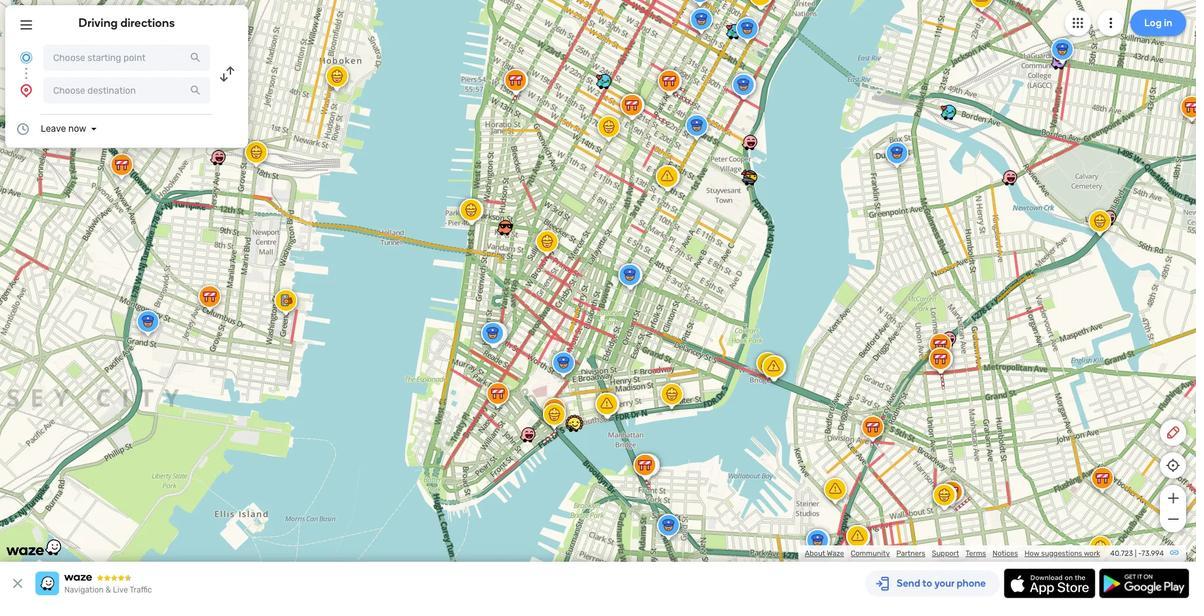 Task type: describe. For each thing, give the bounding box(es) containing it.
driving directions
[[78, 16, 175, 30]]

community
[[851, 550, 890, 559]]

support
[[932, 550, 959, 559]]

x image
[[10, 576, 26, 592]]

navigation & live traffic
[[64, 586, 152, 595]]

driving
[[78, 16, 118, 30]]

partners
[[896, 550, 925, 559]]

zoom out image
[[1165, 512, 1181, 528]]

location image
[[18, 83, 34, 98]]

about waze community partners support terms notices how suggestions work
[[805, 550, 1100, 559]]

leave now
[[41, 123, 86, 135]]

now
[[68, 123, 86, 135]]

link image
[[1169, 548, 1180, 559]]

Choose destination text field
[[43, 77, 210, 104]]

how suggestions work link
[[1025, 550, 1100, 559]]

terms
[[966, 550, 986, 559]]

live
[[113, 586, 128, 595]]



Task type: locate. For each thing, give the bounding box(es) containing it.
navigation
[[64, 586, 104, 595]]

|
[[1135, 550, 1137, 559]]

-
[[1138, 550, 1141, 559]]

&
[[106, 586, 111, 595]]

support link
[[932, 550, 959, 559]]

partners link
[[896, 550, 925, 559]]

leave
[[41, 123, 66, 135]]

notices
[[993, 550, 1018, 559]]

73.994
[[1141, 550, 1164, 559]]

40.723
[[1110, 550, 1133, 559]]

community link
[[851, 550, 890, 559]]

about
[[805, 550, 825, 559]]

clock image
[[15, 121, 31, 137]]

work
[[1084, 550, 1100, 559]]

traffic
[[130, 586, 152, 595]]

zoom in image
[[1165, 491, 1181, 507]]

terms link
[[966, 550, 986, 559]]

waze
[[827, 550, 844, 559]]

how
[[1025, 550, 1039, 559]]

directions
[[120, 16, 175, 30]]

40.723 | -73.994
[[1110, 550, 1164, 559]]

about waze link
[[805, 550, 844, 559]]

suggestions
[[1041, 550, 1082, 559]]

current location image
[[18, 50, 34, 66]]

Choose starting point text field
[[43, 45, 210, 71]]

notices link
[[993, 550, 1018, 559]]

pencil image
[[1165, 425, 1181, 441]]



Task type: vqa. For each thing, say whether or not it's contained in the screenshot.
Store icon
no



